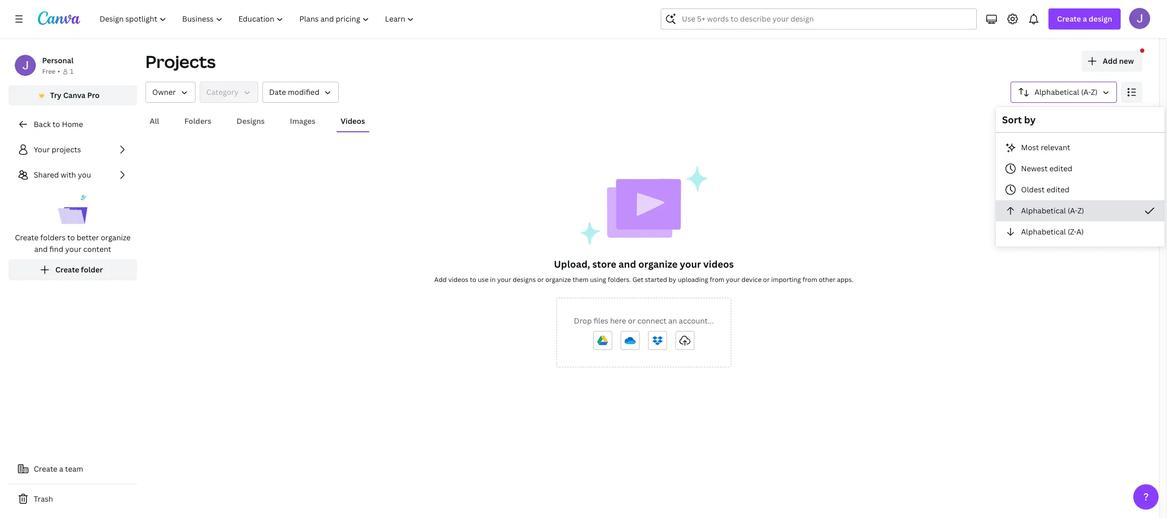 Task type: describe. For each thing, give the bounding box(es) containing it.
add inside add new dropdown button
[[1104, 56, 1118, 66]]

your left device
[[727, 275, 740, 284]]

date
[[269, 87, 286, 97]]

videos button
[[337, 111, 369, 131]]

personal
[[42, 55, 74, 65]]

upload,
[[554, 258, 591, 271]]

create a team button
[[8, 459, 137, 480]]

2 from from the left
[[803, 275, 818, 284]]

new
[[1120, 56, 1135, 66]]

them
[[573, 275, 589, 284]]

edited for oldest edited
[[1047, 185, 1070, 195]]

other
[[819, 275, 836, 284]]

team
[[65, 464, 83, 474]]

list containing your projects
[[8, 139, 137, 281]]

folders
[[40, 233, 66, 243]]

folders
[[185, 116, 211, 126]]

1
[[70, 67, 73, 76]]

add inside the upload, store and organize your videos add videos to use in your designs or organize them using folders. get started by uploading from your device or importing from other apps.
[[435, 275, 447, 284]]

free •
[[42, 67, 60, 76]]

oldest edited option
[[997, 179, 1165, 200]]

create for create folders to better organize and find your content
[[15, 233, 39, 243]]

create for create a design
[[1058, 14, 1082, 24]]

edited for newest edited
[[1050, 163, 1073, 173]]

your projects link
[[8, 139, 137, 160]]

1 vertical spatial videos
[[449, 275, 469, 284]]

Search search field
[[683, 9, 957, 29]]

videos
[[341, 116, 365, 126]]

all button
[[146, 111, 163, 131]]

to inside the upload, store and organize your videos add videos to use in your designs or organize them using folders. get started by uploading from your device or importing from other apps.
[[470, 275, 477, 284]]

owner
[[152, 87, 176, 97]]

find
[[49, 244, 63, 254]]

connect
[[638, 316, 667, 326]]

most
[[1022, 142, 1040, 152]]

alphabetical (z-a)
[[1022, 227, 1085, 237]]

uploading
[[678, 275, 709, 284]]

(a- inside button
[[1069, 206, 1078, 216]]

shared
[[34, 170, 59, 180]]

account...
[[679, 316, 714, 326]]

(z-
[[1069, 227, 1077, 237]]

your projects
[[34, 144, 81, 155]]

folder
[[81, 265, 103, 275]]

importing
[[772, 275, 802, 284]]

create folder button
[[8, 259, 137, 281]]

get
[[633, 275, 644, 284]]

all
[[150, 116, 159, 126]]

create folders to better organize and find your content
[[15, 233, 131, 254]]

alphabetical (a-z) option
[[997, 200, 1165, 221]]

images
[[290, 116, 316, 126]]

your up uploading
[[680, 258, 702, 271]]

here
[[611, 316, 627, 326]]

files
[[594, 316, 609, 326]]

2 horizontal spatial or
[[764, 275, 770, 284]]

apps.
[[838, 275, 854, 284]]

folders button
[[180, 111, 216, 131]]

2 horizontal spatial organize
[[639, 258, 678, 271]]

your inside create folders to better organize and find your content
[[65, 244, 81, 254]]

add new
[[1104, 56, 1135, 66]]

sort
[[1003, 113, 1023, 126]]

alphabetical (a-z) button
[[997, 200, 1165, 221]]

designs
[[237, 116, 265, 126]]

Sort by button
[[1012, 82, 1118, 103]]

modified
[[288, 87, 320, 97]]

started
[[645, 275, 668, 284]]

try canva pro
[[50, 90, 100, 100]]

most relevant option
[[997, 137, 1165, 158]]

designs button
[[233, 111, 269, 131]]

try
[[50, 90, 62, 100]]

create a design
[[1058, 14, 1113, 24]]

content
[[83, 244, 111, 254]]

1 horizontal spatial or
[[628, 316, 636, 326]]

most relevant button
[[997, 137, 1165, 158]]

(a- inside sort by button
[[1082, 87, 1092, 97]]

create for create folder
[[55, 265, 79, 275]]

try canva pro button
[[8, 85, 137, 105]]

alphabetical for alphabetical (a-z) button
[[1022, 206, 1067, 216]]

upload, store and organize your videos add videos to use in your designs or organize them using folders. get started by uploading from your device or importing from other apps.
[[435, 258, 854, 284]]

free
[[42, 67, 55, 76]]

and inside create folders to better organize and find your content
[[34, 244, 48, 254]]

create a design button
[[1050, 8, 1122, 30]]



Task type: vqa. For each thing, say whether or not it's contained in the screenshot.
name your brand kit text box
no



Task type: locate. For each thing, give the bounding box(es) containing it.
drop files here or connect an account...
[[574, 316, 714, 326]]

edited inside option
[[1047, 185, 1070, 195]]

1 vertical spatial alphabetical (a-z)
[[1022, 206, 1085, 216]]

videos
[[704, 258, 734, 271], [449, 275, 469, 284]]

alphabetical left (z-
[[1022, 227, 1067, 237]]

a inside "create a team" button
[[59, 464, 63, 474]]

to left better
[[67, 233, 75, 243]]

shared with you link
[[8, 165, 137, 186]]

and
[[34, 244, 48, 254], [619, 258, 637, 271]]

trash link
[[8, 489, 137, 510]]

or
[[538, 275, 544, 284], [764, 275, 770, 284], [628, 316, 636, 326]]

1 horizontal spatial by
[[1025, 113, 1037, 126]]

z) inside sort by button
[[1092, 87, 1098, 97]]

1 horizontal spatial and
[[619, 258, 637, 271]]

1 vertical spatial a
[[59, 464, 63, 474]]

1 horizontal spatial from
[[803, 275, 818, 284]]

category
[[206, 87, 239, 97]]

back to home link
[[8, 114, 137, 135]]

(a- up (z-
[[1069, 206, 1078, 216]]

organize
[[101, 233, 131, 243], [639, 258, 678, 271], [546, 275, 571, 284]]

design
[[1090, 14, 1113, 24]]

2 vertical spatial organize
[[546, 275, 571, 284]]

1 horizontal spatial videos
[[704, 258, 734, 271]]

0 vertical spatial organize
[[101, 233, 131, 243]]

shared with you
[[34, 170, 91, 180]]

1 horizontal spatial z)
[[1092, 87, 1098, 97]]

0 vertical spatial edited
[[1050, 163, 1073, 173]]

None search field
[[661, 8, 978, 30]]

organize down upload,
[[546, 275, 571, 284]]

your right in
[[498, 275, 512, 284]]

and left find
[[34, 244, 48, 254]]

0 vertical spatial to
[[53, 119, 60, 129]]

1 vertical spatial add
[[435, 275, 447, 284]]

z) inside button
[[1078, 206, 1085, 216]]

using
[[591, 275, 607, 284]]

a
[[1084, 14, 1088, 24], [59, 464, 63, 474]]

Owner button
[[146, 82, 195, 103]]

sort by list box
[[997, 137, 1165, 243]]

organize up content
[[101, 233, 131, 243]]

edited inside option
[[1050, 163, 1073, 173]]

add
[[1104, 56, 1118, 66], [435, 275, 447, 284]]

home
[[62, 119, 83, 129]]

alphabetical inside alphabetical (a-z) button
[[1022, 206, 1067, 216]]

better
[[77, 233, 99, 243]]

videos up uploading
[[704, 258, 734, 271]]

a for design
[[1084, 14, 1088, 24]]

folders.
[[608, 275, 631, 284]]

and up folders.
[[619, 258, 637, 271]]

organize inside create folders to better organize and find your content
[[101, 233, 131, 243]]

1 horizontal spatial to
[[67, 233, 75, 243]]

0 vertical spatial z)
[[1092, 87, 1098, 97]]

a left team at the bottom
[[59, 464, 63, 474]]

create inside dropdown button
[[1058, 14, 1082, 24]]

create for create a team
[[34, 464, 57, 474]]

0 vertical spatial alphabetical
[[1035, 87, 1080, 97]]

1 from from the left
[[710, 275, 725, 284]]

2 vertical spatial alphabetical
[[1022, 227, 1067, 237]]

0 horizontal spatial to
[[53, 119, 60, 129]]

or right designs
[[538, 275, 544, 284]]

edited
[[1050, 163, 1073, 173], [1047, 185, 1070, 195]]

1 vertical spatial to
[[67, 233, 75, 243]]

your
[[34, 144, 50, 155]]

alphabetical
[[1035, 87, 1080, 97], [1022, 206, 1067, 216], [1022, 227, 1067, 237]]

create left the design
[[1058, 14, 1082, 24]]

date modified
[[269, 87, 320, 97]]

0 horizontal spatial organize
[[101, 233, 131, 243]]

edited down relevant
[[1050, 163, 1073, 173]]

or right device
[[764, 275, 770, 284]]

z) down add new dropdown button in the right top of the page
[[1092, 87, 1098, 97]]

list
[[8, 139, 137, 281]]

a for team
[[59, 464, 63, 474]]

create left folders
[[15, 233, 39, 243]]

to
[[53, 119, 60, 129], [67, 233, 75, 243], [470, 275, 477, 284]]

0 vertical spatial (a-
[[1082, 87, 1092, 97]]

0 horizontal spatial z)
[[1078, 206, 1085, 216]]

0 horizontal spatial and
[[34, 244, 48, 254]]

1 vertical spatial z)
[[1078, 206, 1085, 216]]

2 vertical spatial to
[[470, 275, 477, 284]]

alphabetical for alphabetical (z-a) button
[[1022, 227, 1067, 237]]

newest
[[1022, 163, 1049, 173]]

alphabetical down oldest edited
[[1022, 206, 1067, 216]]

2 horizontal spatial to
[[470, 275, 477, 284]]

alphabetical (a-z)
[[1035, 87, 1098, 97], [1022, 206, 1085, 216]]

from
[[710, 275, 725, 284], [803, 275, 818, 284]]

create
[[1058, 14, 1082, 24], [15, 233, 39, 243], [55, 265, 79, 275], [34, 464, 57, 474]]

in
[[490, 275, 496, 284]]

drop
[[574, 316, 592, 326]]

1 vertical spatial (a-
[[1069, 206, 1078, 216]]

an
[[669, 316, 678, 326]]

by right sort
[[1025, 113, 1037, 126]]

create inside button
[[34, 464, 57, 474]]

to right back
[[53, 119, 60, 129]]

edited down newest edited
[[1047, 185, 1070, 195]]

top level navigation element
[[93, 8, 424, 30]]

add left use at left
[[435, 275, 447, 284]]

alphabetical inside alphabetical (z-a) button
[[1022, 227, 1067, 237]]

most relevant
[[1022, 142, 1071, 152]]

alphabetical (a-z) inside button
[[1022, 206, 1085, 216]]

1 horizontal spatial organize
[[546, 275, 571, 284]]

1 vertical spatial by
[[669, 275, 677, 284]]

images button
[[286, 111, 320, 131]]

alphabetical up sort by
[[1035, 87, 1080, 97]]

trash
[[34, 494, 53, 504]]

create down find
[[55, 265, 79, 275]]

z) down oldest edited button
[[1078, 206, 1085, 216]]

oldest edited
[[1022, 185, 1070, 195]]

oldest edited button
[[997, 179, 1165, 200]]

Date modified button
[[262, 82, 339, 103]]

Category button
[[200, 82, 258, 103]]

0 horizontal spatial or
[[538, 275, 544, 284]]

0 horizontal spatial a
[[59, 464, 63, 474]]

0 vertical spatial alphabetical (a-z)
[[1035, 87, 1098, 97]]

0 vertical spatial by
[[1025, 113, 1037, 126]]

and inside the upload, store and organize your videos add videos to use in your designs or organize them using folders. get started by uploading from your device or importing from other apps.
[[619, 258, 637, 271]]

to inside create folders to better organize and find your content
[[67, 233, 75, 243]]

oldest
[[1022, 185, 1046, 195]]

1 vertical spatial and
[[619, 258, 637, 271]]

use
[[478, 275, 489, 284]]

z)
[[1092, 87, 1098, 97], [1078, 206, 1085, 216]]

videos left use at left
[[449, 275, 469, 284]]

create inside 'button'
[[55, 265, 79, 275]]

0 horizontal spatial from
[[710, 275, 725, 284]]

jacob simon image
[[1130, 8, 1151, 29]]

a)
[[1077, 227, 1085, 237]]

add left new
[[1104, 56, 1118, 66]]

0 vertical spatial videos
[[704, 258, 734, 271]]

store
[[593, 258, 617, 271]]

designs
[[513, 275, 536, 284]]

add new button
[[1083, 51, 1143, 72]]

1 vertical spatial organize
[[639, 258, 678, 271]]

0 horizontal spatial add
[[435, 275, 447, 284]]

create folder
[[55, 265, 103, 275]]

from right uploading
[[710, 275, 725, 284]]

alphabetical (a-z) inside sort by button
[[1035, 87, 1098, 97]]

create a team
[[34, 464, 83, 474]]

1 horizontal spatial (a-
[[1082, 87, 1092, 97]]

alphabetical (z-a) option
[[997, 221, 1165, 243]]

with
[[61, 170, 76, 180]]

projects
[[146, 50, 216, 73]]

0 horizontal spatial (a-
[[1069, 206, 1078, 216]]

alphabetical inside sort by button
[[1035, 87, 1080, 97]]

back
[[34, 119, 51, 129]]

canva
[[63, 90, 86, 100]]

1 horizontal spatial a
[[1084, 14, 1088, 24]]

create left team at the bottom
[[34, 464, 57, 474]]

by
[[1025, 113, 1037, 126], [669, 275, 677, 284]]

•
[[58, 67, 60, 76]]

by inside the upload, store and organize your videos add videos to use in your designs or organize them using folders. get started by uploading from your device or importing from other apps.
[[669, 275, 677, 284]]

1 horizontal spatial add
[[1104, 56, 1118, 66]]

alphabetical (z-a) button
[[997, 221, 1165, 243]]

your right find
[[65, 244, 81, 254]]

by right started at the bottom right
[[669, 275, 677, 284]]

device
[[742, 275, 762, 284]]

relevant
[[1042, 142, 1071, 152]]

1 vertical spatial alphabetical
[[1022, 206, 1067, 216]]

projects
[[52, 144, 81, 155]]

0 horizontal spatial videos
[[449, 275, 469, 284]]

organize up started at the bottom right
[[639, 258, 678, 271]]

to left use at left
[[470, 275, 477, 284]]

you
[[78, 170, 91, 180]]

a inside the "create a design" dropdown button
[[1084, 14, 1088, 24]]

sort by
[[1003, 113, 1037, 126]]

0 vertical spatial add
[[1104, 56, 1118, 66]]

create inside create folders to better organize and find your content
[[15, 233, 39, 243]]

0 vertical spatial and
[[34, 244, 48, 254]]

0 vertical spatial a
[[1084, 14, 1088, 24]]

or right "here"
[[628, 316, 636, 326]]

1 vertical spatial edited
[[1047, 185, 1070, 195]]

a left the design
[[1084, 14, 1088, 24]]

newest edited
[[1022, 163, 1073, 173]]

0 horizontal spatial by
[[669, 275, 677, 284]]

(a- down add new dropdown button in the right top of the page
[[1082, 87, 1092, 97]]

pro
[[87, 90, 100, 100]]

newest edited option
[[997, 158, 1165, 179]]

back to home
[[34, 119, 83, 129]]

newest edited button
[[997, 158, 1165, 179]]

from left other
[[803, 275, 818, 284]]

(a-
[[1082, 87, 1092, 97], [1069, 206, 1078, 216]]



